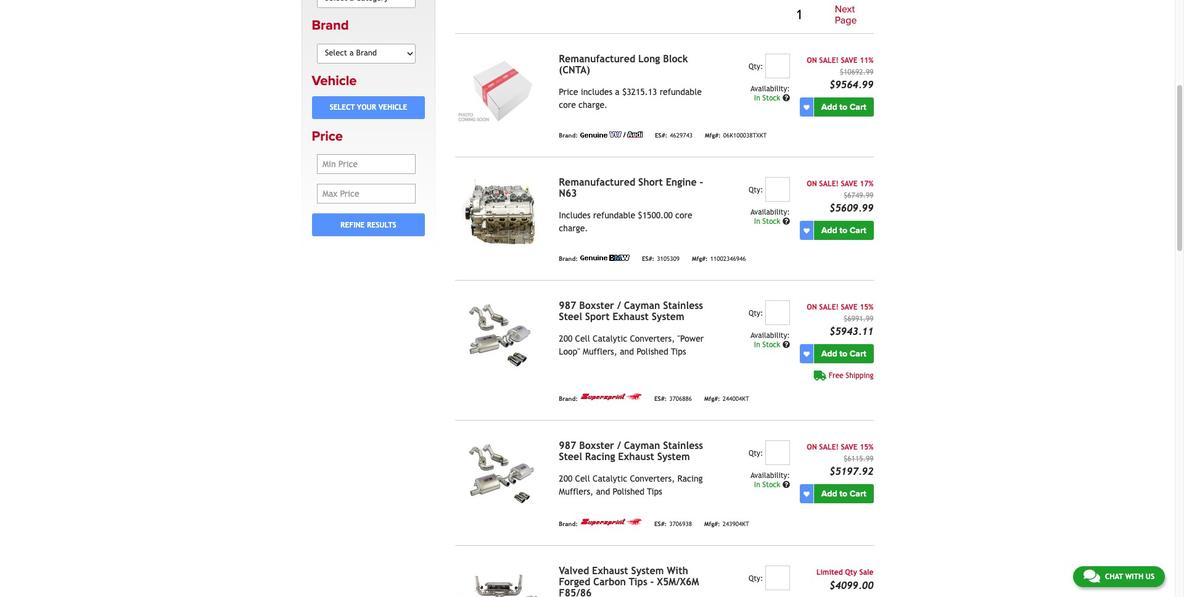 Task type: describe. For each thing, give the bounding box(es) containing it.
steel for 987 boxster / cayman stainless steel racing exhaust system
[[559, 451, 582, 463]]

stainless for 987 boxster / cayman stainless steel sport exhaust system
[[663, 300, 704, 312]]

your
[[357, 103, 376, 112]]

cell for racing
[[575, 474, 590, 484]]

cart for $5943.11
[[850, 349, 867, 359]]

on sale!                         save 17% $6749.99 $5609.99
[[807, 180, 874, 214]]

06k100038txkt
[[724, 132, 767, 139]]

200 cell catalytic converters, "power loop" mufflers, and polished tips
[[559, 334, 704, 357]]

genuine bmw - corporate logo image
[[581, 255, 630, 261]]

in stock for $5197.92
[[755, 481, 783, 489]]

1 vertical spatial vehicle
[[379, 103, 407, 112]]

and inside 200 cell catalytic converters, "power loop" mufflers, and polished tips
[[620, 347, 634, 357]]

x5m/x6m
[[657, 576, 699, 588]]

mufflers, inside 200 cell catalytic converters, racing mufflers, and polished tips
[[559, 487, 594, 497]]

cayman for sport
[[624, 300, 660, 312]]

add to cart for $5943.11
[[822, 349, 867, 359]]

save for $9564.99
[[841, 56, 858, 65]]

mfg#: 11002346946
[[692, 255, 746, 262]]

valved exhaust system with forged carbon tips - x5m/x6m f85/86 link
[[559, 565, 699, 597]]

qty: for remanufactured long block (cnta)
[[749, 62, 763, 71]]

987 boxster / cayman stainless steel sport exhaust system link
[[559, 300, 704, 323]]

loop"
[[559, 347, 581, 357]]

on sale!                         save 15% $6115.99 $5197.92
[[807, 443, 874, 478]]

next page
[[835, 3, 857, 26]]

stock for $5609.99
[[763, 217, 781, 226]]

244004kt
[[723, 396, 750, 402]]

chat with us link
[[1074, 566, 1166, 587]]

es#3706886 - 244004kt - 987 boxster / cayman stainless steel sport exhaust system - 200 cell catalytic converters, "power loop" mufflers, and polished tips - supersprint - porsche image
[[456, 301, 549, 371]]

sale
[[860, 568, 874, 577]]

availability: for $5609.99
[[751, 208, 790, 217]]

cart for $5197.92
[[850, 489, 867, 499]]

and inside 200 cell catalytic converters, racing mufflers, and polished tips
[[596, 487, 610, 497]]

charge. inside includes refundable $1500.00 core charge.
[[559, 223, 588, 233]]

/ for racing
[[618, 440, 621, 452]]

$9564.99
[[830, 79, 874, 91]]

on sale!                         save 11% $10692.99 $9564.99
[[807, 56, 874, 91]]

cayman for racing
[[624, 440, 660, 452]]

price for price includes a $3215.13 refundable core charge.
[[559, 87, 578, 97]]

system for 987 boxster / cayman stainless steel sport exhaust system
[[652, 311, 685, 323]]

page
[[835, 14, 857, 26]]

200 for 987 boxster / cayman stainless steel racing exhaust system
[[559, 474, 573, 484]]

select your vehicle
[[330, 103, 407, 112]]

stock for $9564.99
[[763, 94, 781, 103]]

valved
[[559, 565, 589, 577]]

valved exhaust system with forged carbon tips - x5m/x6m f85/86
[[559, 565, 699, 597]]

remanufactured short engine - n63
[[559, 177, 704, 199]]

remanufactured long block (cnta)
[[559, 53, 688, 76]]

mufflers, inside 200 cell catalytic converters, "power loop" mufflers, and polished tips
[[583, 347, 618, 357]]

converters, for sport
[[630, 334, 675, 344]]

987 for 987 boxster / cayman stainless steel racing exhaust system
[[559, 440, 577, 452]]

supersprint - corporate logo image for racing
[[581, 518, 642, 526]]

200 cell catalytic converters, racing mufflers, and polished tips
[[559, 474, 703, 497]]

$5197.92
[[830, 466, 874, 478]]

free shipping
[[829, 372, 874, 380]]

a
[[615, 87, 620, 97]]

forged
[[559, 576, 591, 588]]

results
[[367, 221, 397, 229]]

remanufactured for remanufactured short engine - n63
[[559, 177, 636, 188]]

on sale!                         save 15% $6991.99 $5943.11
[[807, 303, 874, 338]]

polished inside 200 cell catalytic converters, racing mufflers, and polished tips
[[613, 487, 645, 497]]

cart for $9564.99
[[850, 102, 867, 112]]

brand: for remanufactured long block (cnta)
[[559, 132, 578, 139]]

to for $5197.92
[[840, 489, 848, 499]]

us
[[1146, 573, 1155, 581]]

includes
[[559, 211, 591, 220]]

add for $5197.92
[[822, 489, 838, 499]]

supersprint - corporate logo image for sport
[[581, 393, 642, 401]]

comments image
[[1084, 569, 1101, 584]]

stainless for 987 boxster / cayman stainless steel racing exhaust system
[[663, 440, 704, 452]]

paginated product list navigation navigation
[[552, 2, 874, 29]]

987 boxster / cayman stainless steel sport exhaust system
[[559, 300, 704, 323]]

refundable inside price includes a $3215.13 refundable core charge.
[[660, 87, 702, 97]]

system for 987 boxster / cayman stainless steel racing exhaust system
[[658, 451, 690, 463]]

in for remanufactured short engine - n63
[[755, 217, 761, 226]]

core inside includes refundable $1500.00 core charge.
[[676, 211, 693, 220]]

refine results
[[341, 221, 397, 229]]

add to cart button for $5943.11
[[814, 344, 874, 364]]

$4099.00
[[830, 580, 874, 592]]

cell for sport
[[575, 334, 590, 344]]

es#: for 987 boxster / cayman stainless steel sport exhaust system
[[655, 396, 667, 402]]

racing inside 987 boxster / cayman stainless steel racing exhaust system
[[585, 451, 616, 463]]

4629743
[[670, 132, 693, 139]]

chat
[[1106, 573, 1124, 581]]

includes
[[581, 87, 613, 97]]

$5943.11
[[830, 326, 874, 338]]

qty
[[846, 568, 858, 577]]

sale! for $5609.99
[[820, 180, 839, 188]]

with
[[1126, 573, 1144, 581]]

3706938
[[670, 521, 692, 528]]

1 link
[[790, 5, 809, 25]]

add for $5609.99
[[822, 225, 838, 236]]

es#4361463 - x5mx6mvalvedpfc - valved exhaust system with forged carbon tips - x5m/x6m f85/86 - valved exhaust with forged carbon tips - valvetronic designs - bmw image
[[456, 566, 549, 597]]

- inside valved exhaust system with forged carbon tips - x5m/x6m f85/86
[[651, 576, 654, 588]]

carbon
[[594, 576, 626, 588]]

add to wish list image for $5943.11
[[804, 351, 810, 357]]

mfg#: 244004kt
[[705, 396, 750, 402]]

sport
[[585, 311, 610, 323]]

es#: for remanufactured short engine - n63
[[642, 255, 655, 262]]

polished inside 200 cell catalytic converters, "power loop" mufflers, and polished tips
[[637, 347, 669, 357]]

15% for $5943.11
[[860, 303, 874, 312]]

remanufactured long block (cnta) link
[[559, 53, 688, 76]]

boxster for racing
[[580, 440, 615, 452]]

$6991.99
[[844, 315, 874, 323]]

long
[[639, 53, 660, 65]]

exhaust inside valved exhaust system with forged carbon tips - x5m/x6m f85/86
[[592, 565, 629, 577]]

15% for $5197.92
[[860, 443, 874, 452]]

block
[[663, 53, 688, 65]]

es#: 3706938
[[655, 521, 692, 528]]

refundable inside includes refundable $1500.00 core charge.
[[594, 211, 636, 220]]

catalytic for racing
[[593, 474, 628, 484]]

sale! for $5197.92
[[820, 443, 839, 452]]

mfg#: for 987 boxster / cayman stainless steel racing exhaust system
[[705, 521, 721, 528]]

includes refundable $1500.00 core charge.
[[559, 211, 693, 233]]

price includes a $3215.13 refundable core charge.
[[559, 87, 702, 110]]

next
[[835, 3, 855, 15]]

5 qty: from the top
[[749, 575, 763, 583]]

with
[[667, 565, 689, 577]]

on for $5197.92
[[807, 443, 817, 452]]

limited
[[817, 568, 843, 577]]

limited qty sale $4099.00
[[817, 568, 874, 592]]

chat with us
[[1106, 573, 1155, 581]]

(cnta)
[[559, 64, 590, 76]]

converters, for racing
[[630, 474, 675, 484]]

add to cart for $5609.99
[[822, 225, 867, 236]]



Task type: vqa. For each thing, say whether or not it's contained in the screenshot.
$6115.99
yes



Task type: locate. For each thing, give the bounding box(es) containing it.
add down $5609.99 at the top of the page
[[822, 225, 838, 236]]

exhaust inside 987 boxster / cayman stainless steel racing exhaust system
[[618, 451, 655, 463]]

steel
[[559, 311, 582, 323], [559, 451, 582, 463]]

2 cell from the top
[[575, 474, 590, 484]]

4 sale! from the top
[[820, 443, 839, 452]]

sale! inside on sale!                         save 11% $10692.99 $9564.99
[[820, 56, 839, 65]]

1 vertical spatial exhaust
[[618, 451, 655, 463]]

0 vertical spatial racing
[[585, 451, 616, 463]]

remanufactured up "includes"
[[559, 177, 636, 188]]

engine
[[666, 177, 697, 188]]

243904kt
[[723, 521, 750, 528]]

cart
[[850, 102, 867, 112], [850, 225, 867, 236], [850, 349, 867, 359], [850, 489, 867, 499]]

cart up shipping
[[850, 349, 867, 359]]

3 on from the top
[[807, 303, 817, 312]]

0 vertical spatial converters,
[[630, 334, 675, 344]]

1 vertical spatial cell
[[575, 474, 590, 484]]

refine results link
[[312, 214, 425, 236]]

add to cart down $5197.92
[[822, 489, 867, 499]]

2 stock from the top
[[763, 217, 781, 226]]

2 stainless from the top
[[663, 440, 704, 452]]

add to cart button
[[814, 98, 874, 117], [814, 221, 874, 240], [814, 344, 874, 364], [814, 485, 874, 504]]

core inside price includes a $3215.13 refundable core charge.
[[559, 100, 576, 110]]

2 / from the top
[[618, 440, 621, 452]]

3706886
[[670, 396, 692, 402]]

987
[[559, 300, 577, 312], [559, 440, 577, 452]]

1 15% from the top
[[860, 303, 874, 312]]

add to wish list image
[[804, 228, 810, 234], [804, 491, 810, 497]]

987 for 987 boxster / cayman stainless steel sport exhaust system
[[559, 300, 577, 312]]

save up the $6749.99
[[841, 180, 858, 188]]

system inside 987 boxster / cayman stainless steel racing exhaust system
[[658, 451, 690, 463]]

add to wish list image down on sale!                         save 15% $6115.99 $5197.92
[[804, 491, 810, 497]]

add
[[822, 102, 838, 112], [822, 225, 838, 236], [822, 349, 838, 359], [822, 489, 838, 499]]

2 cayman from the top
[[624, 440, 660, 452]]

catalytic down sport
[[593, 334, 628, 344]]

select
[[330, 103, 355, 112]]

mfg#: for remanufactured long block (cnta)
[[705, 132, 721, 139]]

4 save from the top
[[841, 443, 858, 452]]

1 add to wish list image from the top
[[804, 104, 810, 110]]

987 boxster / cayman stainless steel racing exhaust system link
[[559, 440, 704, 463]]

boxster inside 987 boxster / cayman stainless steel sport exhaust system
[[580, 300, 615, 312]]

remanufactured for remanufactured long block (cnta)
[[559, 53, 636, 65]]

mufflers,
[[583, 347, 618, 357], [559, 487, 594, 497]]

es#: left '3706938'
[[655, 521, 667, 528]]

vehicle
[[312, 73, 357, 89], [379, 103, 407, 112]]

cart for $5609.99
[[850, 225, 867, 236]]

stock for $5197.92
[[763, 481, 781, 489]]

brand: up valved
[[559, 521, 578, 528]]

- left x5m/x6m
[[651, 576, 654, 588]]

4 add to cart from the top
[[822, 489, 867, 499]]

polished down 987 boxster / cayman stainless steel sport exhaust system
[[637, 347, 669, 357]]

price down (cnta)
[[559, 87, 578, 97]]

add to cart button down the $9564.99
[[814, 98, 874, 117]]

es#: 3706886
[[655, 396, 692, 402]]

0 horizontal spatial vehicle
[[312, 73, 357, 89]]

n63
[[559, 188, 577, 199]]

vehicle right the your
[[379, 103, 407, 112]]

remanufactured
[[559, 53, 636, 65], [559, 177, 636, 188]]

1 vertical spatial add to wish list image
[[804, 491, 810, 497]]

1 vertical spatial question circle image
[[783, 481, 790, 489]]

1 200 from the top
[[559, 334, 573, 344]]

mfg#: left 244004kt
[[705, 396, 721, 402]]

1 converters, from the top
[[630, 334, 675, 344]]

0 vertical spatial steel
[[559, 311, 582, 323]]

1 vertical spatial 200
[[559, 474, 573, 484]]

1 add to cart from the top
[[822, 102, 867, 112]]

racing inside 200 cell catalytic converters, racing mufflers, and polished tips
[[678, 474, 703, 484]]

es#: for 987 boxster / cayman stainless steel racing exhaust system
[[655, 521, 667, 528]]

1 vertical spatial question circle image
[[783, 218, 790, 225]]

0 vertical spatial and
[[620, 347, 634, 357]]

save inside on sale!                         save 17% $6749.99 $5609.99
[[841, 180, 858, 188]]

1 remanufactured from the top
[[559, 53, 636, 65]]

1 vertical spatial refundable
[[594, 211, 636, 220]]

in for 987 boxster / cayman stainless steel racing exhaust system
[[755, 481, 761, 489]]

3 in from the top
[[755, 341, 761, 349]]

mfg#: for 987 boxster / cayman stainless steel sport exhaust system
[[705, 396, 721, 402]]

cayman
[[624, 300, 660, 312], [624, 440, 660, 452]]

cart down the $9564.99
[[850, 102, 867, 112]]

add to wish list image down on sale!                         save 11% $10692.99 $9564.99
[[804, 104, 810, 110]]

and down 987 boxster / cayman stainless steel sport exhaust system link
[[620, 347, 634, 357]]

1 / from the top
[[618, 300, 621, 312]]

1 on from the top
[[807, 56, 817, 65]]

0 vertical spatial supersprint - corporate logo image
[[581, 393, 642, 401]]

1 supersprint - corporate logo image from the top
[[581, 393, 642, 401]]

stainless inside 987 boxster / cayman stainless steel sport exhaust system
[[663, 300, 704, 312]]

boxster down genuine bmw - corporate logo
[[580, 300, 615, 312]]

2 vertical spatial exhaust
[[592, 565, 629, 577]]

brand:
[[559, 132, 578, 139], [559, 255, 578, 262], [559, 396, 578, 402], [559, 521, 578, 528]]

add up the free on the bottom right of page
[[822, 349, 838, 359]]

cayman up 200 cell catalytic converters, racing mufflers, and polished tips
[[624, 440, 660, 452]]

2 sale! from the top
[[820, 180, 839, 188]]

sale! up $5609.99 at the top of the page
[[820, 180, 839, 188]]

stainless
[[663, 300, 704, 312], [663, 440, 704, 452]]

exhaust inside 987 boxster / cayman stainless steel sport exhaust system
[[613, 311, 649, 323]]

2 brand: from the top
[[559, 255, 578, 262]]

and
[[620, 347, 634, 357], [596, 487, 610, 497]]

cayman inside 987 boxster / cayman stainless steel racing exhaust system
[[624, 440, 660, 452]]

tips down '"power'
[[671, 347, 687, 357]]

0 vertical spatial question circle image
[[783, 341, 790, 349]]

add to wish list image down on sale!                         save 17% $6749.99 $5609.99 in the top of the page
[[804, 228, 810, 234]]

tips inside 200 cell catalytic converters, "power loop" mufflers, and polished tips
[[671, 347, 687, 357]]

1 cell from the top
[[575, 334, 590, 344]]

2 add from the top
[[822, 225, 838, 236]]

3 save from the top
[[841, 303, 858, 312]]

1 vertical spatial and
[[596, 487, 610, 497]]

15% inside on sale!                         save 15% $6115.99 $5197.92
[[860, 443, 874, 452]]

1 vertical spatial converters,
[[630, 474, 675, 484]]

cell
[[575, 334, 590, 344], [575, 474, 590, 484]]

1 vertical spatial steel
[[559, 451, 582, 463]]

1 vertical spatial add to wish list image
[[804, 351, 810, 357]]

qty: for remanufactured short engine - n63
[[749, 186, 763, 194]]

in for 987 boxster / cayman stainless steel sport exhaust system
[[755, 341, 761, 349]]

exhaust up 200 cell catalytic converters, "power loop" mufflers, and polished tips
[[613, 311, 649, 323]]

1 vertical spatial tips
[[647, 487, 663, 497]]

mfg#: left 243904kt on the bottom of page
[[705, 521, 721, 528]]

2 15% from the top
[[860, 443, 874, 452]]

brand: down loop"
[[559, 396, 578, 402]]

1 vertical spatial price
[[312, 128, 343, 144]]

mfg#: 06k100038txkt
[[705, 132, 767, 139]]

15% up $6115.99
[[860, 443, 874, 452]]

2 to from the top
[[840, 225, 848, 236]]

/ inside 987 boxster / cayman stainless steel racing exhaust system
[[618, 440, 621, 452]]

0 vertical spatial add to wish list image
[[804, 104, 810, 110]]

on for $9564.99
[[807, 56, 817, 65]]

2 save from the top
[[841, 180, 858, 188]]

converters, inside 200 cell catalytic converters, racing mufflers, and polished tips
[[630, 474, 675, 484]]

0 vertical spatial /
[[618, 300, 621, 312]]

system left with
[[632, 565, 664, 577]]

to down $5609.99 at the top of the page
[[840, 225, 848, 236]]

in stock for $5609.99
[[755, 217, 783, 226]]

1 question circle image from the top
[[783, 95, 790, 102]]

200 for 987 boxster / cayman stainless steel sport exhaust system
[[559, 334, 573, 344]]

system inside 987 boxster / cayman stainless steel sport exhaust system
[[652, 311, 685, 323]]

genuine volkswagen audi - corporate logo image
[[581, 132, 643, 138]]

1 vertical spatial 987
[[559, 440, 577, 452]]

question circle image for $5943.11
[[783, 341, 790, 349]]

4 add to cart button from the top
[[814, 485, 874, 504]]

availability: for $9564.99
[[751, 85, 790, 93]]

1 vertical spatial /
[[618, 440, 621, 452]]

remanufactured up the includes
[[559, 53, 636, 65]]

2 qty: from the top
[[749, 186, 763, 194]]

save for $5609.99
[[841, 180, 858, 188]]

0 vertical spatial vehicle
[[312, 73, 357, 89]]

on for $5943.11
[[807, 303, 817, 312]]

stock for $5943.11
[[763, 341, 781, 349]]

4 add from the top
[[822, 489, 838, 499]]

1 horizontal spatial price
[[559, 87, 578, 97]]

system up 200 cell catalytic converters, racing mufflers, and polished tips
[[658, 451, 690, 463]]

vehicle up select
[[312, 73, 357, 89]]

question circle image for $9564.99
[[783, 95, 790, 102]]

0 vertical spatial catalytic
[[593, 334, 628, 344]]

es#3706938 - 243904kt - 987 boxster / cayman stainless steel racing exhaust system - 200 cell catalytic converters, racing mufflers, and polished tips - supersprint - porsche image
[[456, 441, 549, 511]]

add to wish list image down on sale!                         save 15% $6991.99 $5943.11
[[804, 351, 810, 357]]

catalytic down 987 boxster / cayman stainless steel racing exhaust system
[[593, 474, 628, 484]]

1 vertical spatial system
[[658, 451, 690, 463]]

4 cart from the top
[[850, 489, 867, 499]]

3 add to cart button from the top
[[814, 344, 874, 364]]

4 qty: from the top
[[749, 449, 763, 458]]

3 in stock from the top
[[755, 341, 783, 349]]

1 steel from the top
[[559, 311, 582, 323]]

3 to from the top
[[840, 349, 848, 359]]

0 horizontal spatial price
[[312, 128, 343, 144]]

to for $5609.99
[[840, 225, 848, 236]]

0 vertical spatial exhaust
[[613, 311, 649, 323]]

3 add to cart from the top
[[822, 349, 867, 359]]

0 horizontal spatial refundable
[[594, 211, 636, 220]]

converters, down 987 boxster / cayman stainless steel racing exhaust system link
[[630, 474, 675, 484]]

987 inside 987 boxster / cayman stainless steel racing exhaust system
[[559, 440, 577, 452]]

racing up 200 cell catalytic converters, racing mufflers, and polished tips
[[585, 451, 616, 463]]

$1500.00
[[638, 211, 673, 220]]

2 200 from the top
[[559, 474, 573, 484]]

1 vertical spatial -
[[651, 576, 654, 588]]

f85/86
[[559, 588, 592, 597]]

brand
[[312, 17, 349, 34]]

3 add from the top
[[822, 349, 838, 359]]

1 vertical spatial polished
[[613, 487, 645, 497]]

cell down 987 boxster / cayman stainless steel racing exhaust system
[[575, 474, 590, 484]]

steel inside 987 boxster / cayman stainless steel racing exhaust system
[[559, 451, 582, 463]]

save up $10692.99
[[841, 56, 858, 65]]

0 vertical spatial charge.
[[579, 100, 608, 110]]

add to cart button up free shipping
[[814, 344, 874, 364]]

converters, inside 200 cell catalytic converters, "power loop" mufflers, and polished tips
[[630, 334, 675, 344]]

stainless up '"power'
[[663, 300, 704, 312]]

polished
[[637, 347, 669, 357], [613, 487, 645, 497]]

11%
[[860, 56, 874, 65]]

add to cart button for $9564.99
[[814, 98, 874, 117]]

2 add to cart from the top
[[822, 225, 867, 236]]

3 availability: from the top
[[751, 331, 790, 340]]

1 in from the top
[[755, 94, 761, 103]]

es#: left "4629743"
[[655, 132, 668, 139]]

system
[[652, 311, 685, 323], [658, 451, 690, 463], [632, 565, 664, 577]]

1 brand: from the top
[[559, 132, 578, 139]]

"power
[[678, 334, 704, 344]]

add to cart down $5609.99 at the top of the page
[[822, 225, 867, 236]]

brand: for remanufactured short engine - n63
[[559, 255, 578, 262]]

/
[[618, 300, 621, 312], [618, 440, 621, 452]]

add to wish list image for $5609.99
[[804, 228, 810, 234]]

1 stock from the top
[[763, 94, 781, 103]]

exhaust
[[613, 311, 649, 323], [618, 451, 655, 463], [592, 565, 629, 577]]

3 qty: from the top
[[749, 309, 763, 318]]

tips up es#: 3706938
[[647, 487, 663, 497]]

boxster for sport
[[580, 300, 615, 312]]

0 vertical spatial 15%
[[860, 303, 874, 312]]

shipping
[[846, 372, 874, 380]]

0 vertical spatial question circle image
[[783, 95, 790, 102]]

core
[[559, 100, 576, 110], [676, 211, 693, 220]]

3105309
[[657, 255, 680, 262]]

refine
[[341, 221, 365, 229]]

2 converters, from the top
[[630, 474, 675, 484]]

1 catalytic from the top
[[593, 334, 628, 344]]

mfg#: 243904kt
[[705, 521, 750, 528]]

availability: for $5197.92
[[751, 472, 790, 480]]

3 sale! from the top
[[820, 303, 839, 312]]

charge. inside price includes a $3215.13 refundable core charge.
[[579, 100, 608, 110]]

to up the free on the bottom right of page
[[840, 349, 848, 359]]

refundable down block
[[660, 87, 702, 97]]

15% up $6991.99
[[860, 303, 874, 312]]

add down $5197.92
[[822, 489, 838, 499]]

stock
[[763, 94, 781, 103], [763, 217, 781, 226], [763, 341, 781, 349], [763, 481, 781, 489]]

2 add to wish list image from the top
[[804, 351, 810, 357]]

add to wish list image
[[804, 104, 810, 110], [804, 351, 810, 357]]

on inside on sale!                         save 17% $6749.99 $5609.99
[[807, 180, 817, 188]]

es#: for remanufactured long block (cnta)
[[655, 132, 668, 139]]

question circle image for $5609.99
[[783, 218, 790, 225]]

1 boxster from the top
[[580, 300, 615, 312]]

mfg#: right "4629743"
[[705, 132, 721, 139]]

1 qty: from the top
[[749, 62, 763, 71]]

0 vertical spatial polished
[[637, 347, 669, 357]]

987 inside 987 boxster / cayman stainless steel sport exhaust system
[[559, 300, 577, 312]]

racing up '3706938'
[[678, 474, 703, 484]]

mfg#:
[[705, 132, 721, 139], [692, 255, 708, 262], [705, 396, 721, 402], [705, 521, 721, 528]]

on inside on sale!                         save 15% $6991.99 $5943.11
[[807, 303, 817, 312]]

cell inside 200 cell catalytic converters, "power loop" mufflers, and polished tips
[[575, 334, 590, 344]]

1 vertical spatial supersprint - corporate logo image
[[581, 518, 642, 526]]

es#: 4629743
[[655, 132, 693, 139]]

price down select
[[312, 128, 343, 144]]

0 horizontal spatial and
[[596, 487, 610, 497]]

1 question circle image from the top
[[783, 341, 790, 349]]

2 availability: from the top
[[751, 208, 790, 217]]

exhaust for racing
[[618, 451, 655, 463]]

availability:
[[751, 85, 790, 93], [751, 208, 790, 217], [751, 331, 790, 340], [751, 472, 790, 480]]

brand: left genuine bmw - corporate logo
[[559, 255, 578, 262]]

0 horizontal spatial core
[[559, 100, 576, 110]]

add down the $9564.99
[[822, 102, 838, 112]]

add to cart button for $5197.92
[[814, 485, 874, 504]]

catalytic
[[593, 334, 628, 344], [593, 474, 628, 484]]

stainless inside 987 boxster / cayman stainless steel racing exhaust system
[[663, 440, 704, 452]]

brand: for 987 boxster / cayman stainless steel sport exhaust system
[[559, 396, 578, 402]]

in for remanufactured long block (cnta)
[[755, 94, 761, 103]]

es#: left 3706886
[[655, 396, 667, 402]]

2 supersprint - corporate logo image from the top
[[581, 518, 642, 526]]

None number field
[[766, 54, 790, 78], [766, 177, 790, 202], [766, 301, 790, 325], [766, 441, 790, 465], [766, 566, 790, 591], [766, 54, 790, 78], [766, 177, 790, 202], [766, 301, 790, 325], [766, 441, 790, 465], [766, 566, 790, 591]]

availability: for $5943.11
[[751, 331, 790, 340]]

core right $1500.00
[[676, 211, 693, 220]]

2 vertical spatial system
[[632, 565, 664, 577]]

catalytic for sport
[[593, 334, 628, 344]]

/ inside 987 boxster / cayman stainless steel sport exhaust system
[[618, 300, 621, 312]]

0 vertical spatial core
[[559, 100, 576, 110]]

4 in stock from the top
[[755, 481, 783, 489]]

-
[[700, 177, 704, 188], [651, 576, 654, 588]]

2 987 from the top
[[559, 440, 577, 452]]

15% inside on sale!                         save 15% $6991.99 $5943.11
[[860, 303, 874, 312]]

Max Price number field
[[317, 184, 416, 204]]

$3215.13
[[623, 87, 657, 97]]

to
[[840, 102, 848, 112], [840, 225, 848, 236], [840, 349, 848, 359], [840, 489, 848, 499]]

save
[[841, 56, 858, 65], [841, 180, 858, 188], [841, 303, 858, 312], [841, 443, 858, 452]]

1 horizontal spatial -
[[700, 177, 704, 188]]

17%
[[860, 180, 874, 188]]

4 on from the top
[[807, 443, 817, 452]]

es#: left 3105309
[[642, 255, 655, 262]]

1 stainless from the top
[[663, 300, 704, 312]]

0 vertical spatial remanufactured
[[559, 53, 636, 65]]

save for $5943.11
[[841, 303, 858, 312]]

price
[[559, 87, 578, 97], [312, 128, 343, 144]]

save inside on sale!                         save 15% $6115.99 $5197.92
[[841, 443, 858, 452]]

and down 987 boxster / cayman stainless steel racing exhaust system
[[596, 487, 610, 497]]

1 cayman from the top
[[624, 300, 660, 312]]

price for price
[[312, 128, 343, 144]]

on inside on sale!                         save 11% $10692.99 $9564.99
[[807, 56, 817, 65]]

1 horizontal spatial refundable
[[660, 87, 702, 97]]

3 brand: from the top
[[559, 396, 578, 402]]

1 horizontal spatial vehicle
[[379, 103, 407, 112]]

1 cart from the top
[[850, 102, 867, 112]]

1 horizontal spatial and
[[620, 347, 634, 357]]

1 horizontal spatial racing
[[678, 474, 703, 484]]

1 sale! from the top
[[820, 56, 839, 65]]

save inside on sale!                         save 15% $6991.99 $5943.11
[[841, 303, 858, 312]]

0 vertical spatial stainless
[[663, 300, 704, 312]]

/ right sport
[[618, 300, 621, 312]]

exhaust right valved
[[592, 565, 629, 577]]

2 in stock from the top
[[755, 217, 783, 226]]

0 vertical spatial -
[[700, 177, 704, 188]]

1 vertical spatial 15%
[[860, 443, 874, 452]]

in
[[755, 94, 761, 103], [755, 217, 761, 226], [755, 341, 761, 349], [755, 481, 761, 489]]

0 vertical spatial 987
[[559, 300, 577, 312]]

charge. down "includes"
[[559, 223, 588, 233]]

1 987 from the top
[[559, 300, 577, 312]]

add for $9564.99
[[822, 102, 838, 112]]

es#: 3105309
[[642, 255, 680, 262]]

cayman up 200 cell catalytic converters, "power loop" mufflers, and polished tips
[[624, 300, 660, 312]]

0 vertical spatial boxster
[[580, 300, 615, 312]]

sale! inside on sale!                         save 15% $6115.99 $5197.92
[[820, 443, 839, 452]]

question circle image
[[783, 341, 790, 349], [783, 481, 790, 489]]

15%
[[860, 303, 874, 312], [860, 443, 874, 452]]

sale! for $9564.99
[[820, 56, 839, 65]]

3 cart from the top
[[850, 349, 867, 359]]

brand: for 987 boxster / cayman stainless steel racing exhaust system
[[559, 521, 578, 528]]

1 to from the top
[[840, 102, 848, 112]]

0 vertical spatial cell
[[575, 334, 590, 344]]

4 in from the top
[[755, 481, 761, 489]]

to down the $9564.99
[[840, 102, 848, 112]]

0 vertical spatial price
[[559, 87, 578, 97]]

qty: for 987 boxster / cayman stainless steel sport exhaust system
[[749, 309, 763, 318]]

2 question circle image from the top
[[783, 481, 790, 489]]

3 stock from the top
[[763, 341, 781, 349]]

add for $5943.11
[[822, 349, 838, 359]]

4 availability: from the top
[[751, 472, 790, 480]]

cell up loop"
[[575, 334, 590, 344]]

- inside remanufactured short engine - n63
[[700, 177, 704, 188]]

1 vertical spatial boxster
[[580, 440, 615, 452]]

select your vehicle link
[[312, 96, 425, 119]]

1 vertical spatial core
[[676, 211, 693, 220]]

0 vertical spatial tips
[[671, 347, 687, 357]]

remanufactured inside remanufactured long block (cnta)
[[559, 53, 636, 65]]

in stock for $9564.99
[[755, 94, 783, 103]]

exhaust up 200 cell catalytic converters, racing mufflers, and polished tips
[[618, 451, 655, 463]]

0 vertical spatial refundable
[[660, 87, 702, 97]]

on for $5609.99
[[807, 180, 817, 188]]

charge. down the includes
[[579, 100, 608, 110]]

add to wish list image for $5197.92
[[804, 491, 810, 497]]

1 in stock from the top
[[755, 94, 783, 103]]

steel inside 987 boxster / cayman stainless steel sport exhaust system
[[559, 311, 582, 323]]

4 brand: from the top
[[559, 521, 578, 528]]

2 add to cart button from the top
[[814, 221, 874, 240]]

charge.
[[579, 100, 608, 110], [559, 223, 588, 233]]

brand: left genuine volkswagen audi - corporate logo
[[559, 132, 578, 139]]

system up '"power'
[[652, 311, 685, 323]]

200 inside 200 cell catalytic converters, "power loop" mufflers, and polished tips
[[559, 334, 573, 344]]

in stock for $5943.11
[[755, 341, 783, 349]]

save up $6115.99
[[841, 443, 858, 452]]

polished down 987 boxster / cayman stainless steel racing exhaust system link
[[613, 487, 645, 497]]

1 vertical spatial remanufactured
[[559, 177, 636, 188]]

1 vertical spatial charge.
[[559, 223, 588, 233]]

remanufactured short engine - n63 link
[[559, 177, 704, 199]]

0 vertical spatial add to wish list image
[[804, 228, 810, 234]]

1 add from the top
[[822, 102, 838, 112]]

0 horizontal spatial -
[[651, 576, 654, 588]]

to down $5197.92
[[840, 489, 848, 499]]

1 save from the top
[[841, 56, 858, 65]]

sale! up the $9564.99
[[820, 56, 839, 65]]

1 add to wish list image from the top
[[804, 228, 810, 234]]

cayman inside 987 boxster / cayman stainless steel sport exhaust system
[[624, 300, 660, 312]]

remanufactured inside remanufactured short engine - n63
[[559, 177, 636, 188]]

- right engine on the top right of the page
[[700, 177, 704, 188]]

11002346946
[[711, 255, 746, 262]]

boxster inside 987 boxster / cayman stainless steel racing exhaust system
[[580, 440, 615, 452]]

core down (cnta)
[[559, 100, 576, 110]]

add to cart down the $9564.99
[[822, 102, 867, 112]]

sale! up $5943.11
[[820, 303, 839, 312]]

1 vertical spatial cayman
[[624, 440, 660, 452]]

converters, down 987 boxster / cayman stainless steel sport exhaust system
[[630, 334, 675, 344]]

add to cart button down $5197.92
[[814, 485, 874, 504]]

2 on from the top
[[807, 180, 817, 188]]

1 vertical spatial racing
[[678, 474, 703, 484]]

$10692.99
[[840, 68, 874, 77]]

$6115.99
[[844, 455, 874, 464]]

qty: for 987 boxster / cayman stainless steel racing exhaust system
[[749, 449, 763, 458]]

sale!
[[820, 56, 839, 65], [820, 180, 839, 188], [820, 303, 839, 312], [820, 443, 839, 452]]

question circle image
[[783, 95, 790, 102], [783, 218, 790, 225]]

tips inside 200 cell catalytic converters, racing mufflers, and polished tips
[[647, 487, 663, 497]]

es#3105309 - 11002346946 - remanufactured short engine - n63 - includes refundable $1500.00 core charge. - genuine bmw - bmw image
[[456, 177, 549, 248]]

on inside on sale!                         save 15% $6115.99 $5197.92
[[807, 443, 817, 452]]

cart down $5197.92
[[850, 489, 867, 499]]

supersprint - corporate logo image
[[581, 393, 642, 401], [581, 518, 642, 526]]

thumbnail image image
[[456, 54, 549, 124]]

sale! inside on sale!                         save 15% $6991.99 $5943.11
[[820, 303, 839, 312]]

refundable down the "remanufactured short engine - n63" link
[[594, 211, 636, 220]]

Min Price number field
[[317, 154, 416, 174]]

$5609.99
[[830, 203, 874, 214]]

add to cart up free shipping
[[822, 349, 867, 359]]

2 cart from the top
[[850, 225, 867, 236]]

tips inside valved exhaust system with forged carbon tips - x5m/x6m f85/86
[[629, 576, 648, 588]]

2 steel from the top
[[559, 451, 582, 463]]

add to cart button down $5609.99 at the top of the page
[[814, 221, 874, 240]]

1 vertical spatial stainless
[[663, 440, 704, 452]]

supersprint - corporate logo image down 200 cell catalytic converters, "power loop" mufflers, and polished tips
[[581, 393, 642, 401]]

4 to from the top
[[840, 489, 848, 499]]

sale! up $5197.92
[[820, 443, 839, 452]]

exhaust for sport
[[613, 311, 649, 323]]

mfg#: left 11002346946
[[692, 255, 708, 262]]

save up $6991.99
[[841, 303, 858, 312]]

1 vertical spatial mufflers,
[[559, 487, 594, 497]]

add to cart for $9564.99
[[822, 102, 867, 112]]

2 boxster from the top
[[580, 440, 615, 452]]

1 availability: from the top
[[751, 85, 790, 93]]

save for $5197.92
[[841, 443, 858, 452]]

short
[[639, 177, 663, 188]]

free
[[829, 372, 844, 380]]

price inside price includes a $3215.13 refundable core charge.
[[559, 87, 578, 97]]

save inside on sale!                         save 11% $10692.99 $9564.99
[[841, 56, 858, 65]]

tips right "carbon"
[[629, 576, 648, 588]]

refundable
[[660, 87, 702, 97], [594, 211, 636, 220]]

2 catalytic from the top
[[593, 474, 628, 484]]

add to cart
[[822, 102, 867, 112], [822, 225, 867, 236], [822, 349, 867, 359], [822, 489, 867, 499]]

200
[[559, 334, 573, 344], [559, 474, 573, 484]]

mfg#: for remanufactured short engine - n63
[[692, 255, 708, 262]]

0 vertical spatial cayman
[[624, 300, 660, 312]]

2 vertical spatial tips
[[629, 576, 648, 588]]

1 add to cart button from the top
[[814, 98, 874, 117]]

to for $5943.11
[[840, 349, 848, 359]]

add to cart button for $5609.99
[[814, 221, 874, 240]]

0 horizontal spatial racing
[[585, 451, 616, 463]]

0 vertical spatial mufflers,
[[583, 347, 618, 357]]

$6749.99
[[844, 191, 874, 200]]

/ up 200 cell catalytic converters, racing mufflers, and polished tips
[[618, 440, 621, 452]]

question circle image for $5197.92
[[783, 481, 790, 489]]

1 vertical spatial catalytic
[[593, 474, 628, 484]]

sale! for $5943.11
[[820, 303, 839, 312]]

stainless down 3706886
[[663, 440, 704, 452]]

4 stock from the top
[[763, 481, 781, 489]]

steel for 987 boxster / cayman stainless steel sport exhaust system
[[559, 311, 582, 323]]

2 in from the top
[[755, 217, 761, 226]]

catalytic inside 200 cell catalytic converters, racing mufflers, and polished tips
[[593, 474, 628, 484]]

add to cart for $5197.92
[[822, 489, 867, 499]]

1 horizontal spatial core
[[676, 211, 693, 220]]

2 remanufactured from the top
[[559, 177, 636, 188]]

add to wish list image for $9564.99
[[804, 104, 810, 110]]

racing
[[585, 451, 616, 463], [678, 474, 703, 484]]

sale! inside on sale!                         save 17% $6749.99 $5609.99
[[820, 180, 839, 188]]

0 vertical spatial system
[[652, 311, 685, 323]]

to for $9564.99
[[840, 102, 848, 112]]

supersprint - corporate logo image down 200 cell catalytic converters, racing mufflers, and polished tips
[[581, 518, 642, 526]]

0 vertical spatial 200
[[559, 334, 573, 344]]

2 add to wish list image from the top
[[804, 491, 810, 497]]

200 inside 200 cell catalytic converters, racing mufflers, and polished tips
[[559, 474, 573, 484]]

987 boxster / cayman stainless steel racing exhaust system
[[559, 440, 704, 463]]

cell inside 200 cell catalytic converters, racing mufflers, and polished tips
[[575, 474, 590, 484]]

cart down $5609.99 at the top of the page
[[850, 225, 867, 236]]

/ for sport
[[618, 300, 621, 312]]

boxster up 200 cell catalytic converters, racing mufflers, and polished tips
[[580, 440, 615, 452]]

1
[[797, 6, 802, 23]]

2 question circle image from the top
[[783, 218, 790, 225]]

system inside valved exhaust system with forged carbon tips - x5m/x6m f85/86
[[632, 565, 664, 577]]

catalytic inside 200 cell catalytic converters, "power loop" mufflers, and polished tips
[[593, 334, 628, 344]]



